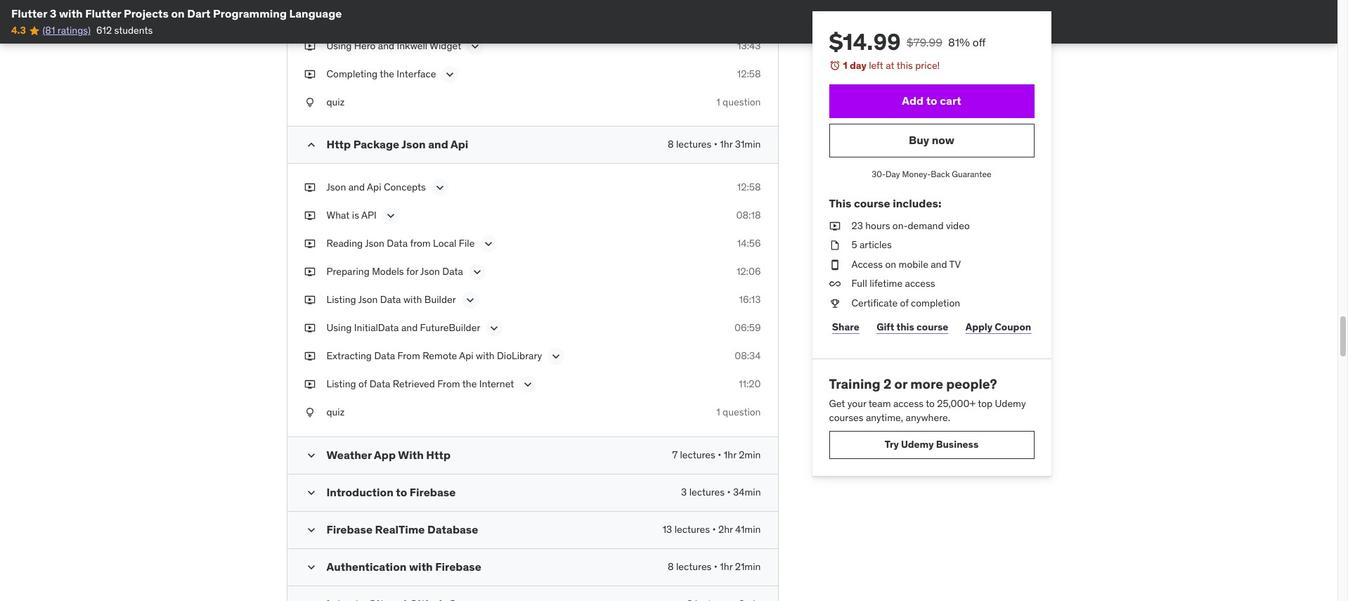 Task type: locate. For each thing, give the bounding box(es) containing it.
quiz down completing
[[327, 95, 345, 108]]

listing
[[327, 293, 356, 306], [327, 378, 356, 390]]

try udemy business
[[885, 438, 979, 451]]

1 vertical spatial api
[[367, 181, 381, 193]]

0 vertical spatial to
[[926, 94, 938, 108]]

show lecture description image down file
[[470, 265, 484, 279]]

show lecture description image
[[443, 67, 457, 81], [384, 209, 398, 223], [482, 237, 496, 251], [549, 350, 563, 364], [521, 378, 535, 392]]

12:58 for completing the interface
[[737, 67, 761, 80]]

small image
[[304, 448, 318, 462], [304, 560, 318, 574], [304, 597, 318, 601]]

1 up 8 lectures • 1hr 31min
[[717, 95, 720, 108]]

1 vertical spatial using
[[327, 321, 352, 334]]

reading json data from local file
[[327, 237, 475, 250]]

12:58 for json and api concepts
[[737, 181, 761, 193]]

data down models
[[380, 293, 401, 306]]

0 vertical spatial 1 question
[[717, 95, 761, 108]]

1 this from the top
[[897, 59, 913, 72]]

gift
[[877, 321, 895, 333]]

courses
[[829, 411, 864, 424]]

1 horizontal spatial course
[[917, 321, 949, 333]]

show lecture description image right file
[[482, 237, 496, 251]]

1 vertical spatial http
[[426, 448, 451, 462]]

1hr
[[720, 138, 733, 151], [724, 448, 737, 461], [720, 560, 733, 573]]

0 horizontal spatial 3
[[50, 6, 57, 20]]

1 vertical spatial 12:58
[[737, 181, 761, 193]]

12:58 down 13:43
[[737, 67, 761, 80]]

1 vertical spatial small image
[[304, 560, 318, 574]]

• left 34min
[[727, 486, 731, 498]]

1hr for http
[[724, 448, 737, 461]]

0 vertical spatial on
[[171, 6, 185, 20]]

question up 31min
[[723, 95, 761, 108]]

question
[[723, 95, 761, 108], [723, 406, 761, 418]]

2 8 from the top
[[668, 560, 674, 573]]

xsmall image for extracting
[[304, 350, 315, 363]]

show lecture description image for listing json data with builder
[[463, 293, 477, 307]]

1 vertical spatial 1
[[717, 95, 720, 108]]

ratings)
[[57, 24, 91, 37]]

3
[[50, 6, 57, 20], [681, 486, 687, 498]]

people?
[[946, 375, 997, 392]]

listing down extracting
[[327, 378, 356, 390]]

to
[[926, 94, 938, 108], [926, 397, 935, 410], [396, 485, 407, 499]]

to left cart
[[926, 94, 938, 108]]

show lecture description image for listing of data retrieved from the internet
[[521, 378, 535, 392]]

course down the completion
[[917, 321, 949, 333]]

to for cart
[[926, 94, 938, 108]]

2 small image from the top
[[304, 486, 318, 500]]

concepts
[[384, 181, 426, 193]]

1 1 question from the top
[[717, 95, 761, 108]]

1 small image from the top
[[304, 448, 318, 462]]

0 vertical spatial using
[[327, 39, 352, 52]]

1 horizontal spatial http
[[426, 448, 451, 462]]

• left 21min
[[714, 560, 718, 573]]

1 right alarm icon
[[843, 59, 848, 72]]

show lecture description image right widget
[[468, 39, 482, 53]]

$14.99 $79.99 81% off
[[829, 27, 986, 56]]

on
[[171, 6, 185, 20], [885, 258, 897, 271]]

1 day left at this price!
[[843, 59, 940, 72]]

1 horizontal spatial udemy
[[995, 397, 1026, 410]]

0 vertical spatial access
[[905, 277, 936, 290]]

21min
[[735, 560, 761, 573]]

get
[[829, 397, 845, 410]]

udemy right top
[[995, 397, 1026, 410]]

show lecture description image down the 'diolibrary'
[[521, 378, 535, 392]]

interface up 'hero'
[[327, 11, 366, 24]]

2 vertical spatial small image
[[304, 597, 318, 601]]

articles
[[860, 238, 892, 251]]

0 horizontal spatial of
[[359, 378, 367, 390]]

1 vertical spatial 1 question
[[717, 406, 761, 418]]

coupon
[[995, 321, 1032, 333]]

show lecture description image
[[468, 39, 482, 53], [433, 181, 447, 195], [470, 265, 484, 279], [463, 293, 477, 307], [488, 321, 502, 335]]

lectures left 31min
[[676, 138, 712, 151]]

0 vertical spatial small image
[[304, 138, 318, 152]]

1 horizontal spatial of
[[900, 297, 909, 309]]

1 up 7 lectures • 1hr 2min
[[717, 406, 720, 418]]

and left tv
[[931, 258, 947, 271]]

2 using from the top
[[327, 321, 352, 334]]

show lecture description image for using initialdata and futurebuilder
[[488, 321, 502, 335]]

show lecture description image for preparing models for json data
[[470, 265, 484, 279]]

add
[[902, 94, 924, 108]]

xsmall image
[[304, 39, 315, 53], [829, 219, 840, 233], [304, 237, 315, 251], [829, 238, 840, 252], [829, 258, 840, 272], [829, 297, 840, 310], [304, 321, 315, 335], [304, 378, 315, 391], [304, 406, 315, 420]]

0 horizontal spatial course
[[854, 196, 891, 210]]

with
[[59, 6, 83, 20], [403, 293, 422, 306], [476, 350, 495, 362], [409, 559, 433, 574]]

to inside training 2 or more people? get your team access to 25,000+ top udemy courses anytime, anywhere.
[[926, 397, 935, 410]]

2 listing from the top
[[327, 378, 356, 390]]

futurebuilder
[[420, 321, 480, 334]]

firebase for authentication with firebase
[[435, 559, 481, 574]]

1 vertical spatial course
[[917, 321, 949, 333]]

database
[[427, 522, 478, 536]]

data for retrieved
[[370, 378, 390, 390]]

access down or
[[894, 397, 924, 410]]

(81 ratings)
[[42, 24, 91, 37]]

lectures for http package json and api
[[676, 138, 712, 151]]

2 vertical spatial 1
[[717, 406, 720, 418]]

anytime,
[[866, 411, 904, 424]]

3 small image from the top
[[304, 523, 318, 537]]

includes:
[[893, 196, 942, 210]]

flutter
[[11, 6, 47, 20], [85, 6, 121, 20]]

with down firebase realtime database
[[409, 559, 433, 574]]

1 12:58 from the top
[[737, 67, 761, 80]]

2 this from the top
[[897, 321, 915, 333]]

question down 11:20
[[723, 406, 761, 418]]

0 vertical spatial this
[[897, 59, 913, 72]]

http right 'with'
[[426, 448, 451, 462]]

1 vertical spatial the
[[462, 378, 477, 390]]

xsmall image
[[304, 11, 315, 25], [304, 67, 315, 81], [304, 95, 315, 109], [304, 181, 315, 195], [304, 209, 315, 223], [304, 265, 315, 279], [829, 277, 840, 291], [304, 293, 315, 307], [304, 350, 315, 363]]

api for json
[[451, 137, 469, 151]]

gift this course
[[877, 321, 949, 333]]

2 vertical spatial 1hr
[[720, 560, 733, 573]]

firebase up the database
[[410, 485, 456, 499]]

0 vertical spatial udemy
[[995, 397, 1026, 410]]

json
[[402, 137, 426, 151], [327, 181, 346, 193], [365, 237, 385, 250], [420, 265, 440, 278], [358, 293, 378, 306]]

0 vertical spatial course
[[854, 196, 891, 210]]

show lecture description image down widget
[[443, 67, 457, 81]]

json down api
[[365, 237, 385, 250]]

• left the "2min"
[[718, 448, 722, 461]]

7 lectures • 1hr 2min
[[672, 448, 761, 461]]

preparing models for json data
[[327, 265, 463, 278]]

this right gift
[[897, 321, 915, 333]]

what is api
[[327, 209, 377, 222]]

data for with
[[380, 293, 401, 306]]

1 question up 31min
[[717, 95, 761, 108]]

completing the interface
[[327, 67, 436, 80]]

1 small image from the top
[[304, 138, 318, 152]]

interface down inkwell
[[397, 67, 436, 80]]

to inside "button"
[[926, 94, 938, 108]]

alarm image
[[829, 60, 840, 71]]

0 horizontal spatial flutter
[[11, 6, 47, 20]]

app
[[374, 448, 396, 462]]

show lecture description image right concepts at left top
[[433, 181, 447, 195]]

udemy right try
[[901, 438, 934, 451]]

show lecture description image right api
[[384, 209, 398, 223]]

back
[[931, 168, 950, 179]]

1 vertical spatial to
[[926, 397, 935, 410]]

0 vertical spatial 1hr
[[720, 138, 733, 151]]

0 vertical spatial 8
[[668, 138, 674, 151]]

16:13
[[739, 293, 761, 306]]

show lecture description image for using hero and inkwell widget
[[468, 39, 482, 53]]

guarantee
[[952, 168, 992, 179]]

0 vertical spatial small image
[[304, 448, 318, 462]]

of for listing
[[359, 378, 367, 390]]

0 vertical spatial from
[[398, 350, 420, 362]]

data left retrieved
[[370, 378, 390, 390]]

data left from
[[387, 237, 408, 250]]

0 horizontal spatial the
[[380, 67, 394, 80]]

0 horizontal spatial from
[[398, 350, 420, 362]]

1hr for and
[[720, 138, 733, 151]]

2 vertical spatial api
[[459, 350, 474, 362]]

0 vertical spatial 12:58
[[737, 67, 761, 80]]

0 vertical spatial 3
[[50, 6, 57, 20]]

the left internet on the bottom left
[[462, 378, 477, 390]]

small image for weather
[[304, 448, 318, 462]]

quiz up weather
[[327, 406, 345, 418]]

2 12:58 from the top
[[737, 181, 761, 193]]

• left 31min
[[714, 138, 718, 151]]

1hr left the "2min"
[[724, 448, 737, 461]]

1 vertical spatial listing
[[327, 378, 356, 390]]

listing for listing of data retrieved from the internet
[[327, 378, 356, 390]]

the
[[380, 67, 394, 80], [462, 378, 477, 390]]

demand
[[908, 219, 944, 232]]

0 vertical spatial listing
[[327, 293, 356, 306]]

1hr left 31min
[[720, 138, 733, 151]]

1 flutter from the left
[[11, 6, 47, 20]]

0 vertical spatial quiz
[[327, 95, 345, 108]]

612
[[96, 24, 112, 37]]

lectures right 13
[[675, 523, 710, 536]]

0 horizontal spatial udemy
[[901, 438, 934, 451]]

api
[[361, 209, 377, 222]]

1 listing from the top
[[327, 293, 356, 306]]

1 vertical spatial this
[[897, 321, 915, 333]]

• for weather app with http
[[718, 448, 722, 461]]

0 vertical spatial firebase
[[410, 485, 456, 499]]

2 vertical spatial small image
[[304, 523, 318, 537]]

13 lectures • 2hr 41min
[[663, 523, 761, 536]]

8 for authentication with firebase
[[668, 560, 674, 573]]

quiz
[[327, 95, 345, 108], [327, 406, 345, 418]]

using for using hero and inkwell widget
[[327, 39, 352, 52]]

0 vertical spatial of
[[900, 297, 909, 309]]

• left 2hr
[[713, 523, 716, 536]]

of down full lifetime access
[[900, 297, 909, 309]]

8 lectures • 1hr 21min
[[668, 560, 761, 573]]

access down mobile
[[905, 277, 936, 290]]

612 students
[[96, 24, 153, 37]]

this right at
[[897, 59, 913, 72]]

1 8 from the top
[[668, 138, 674, 151]]

buy
[[909, 133, 930, 147]]

1 vertical spatial on
[[885, 258, 897, 271]]

1
[[843, 59, 848, 72], [717, 95, 720, 108], [717, 406, 720, 418]]

with up internet on the bottom left
[[476, 350, 495, 362]]

dart
[[187, 6, 211, 20]]

1 vertical spatial of
[[359, 378, 367, 390]]

0 vertical spatial api
[[451, 137, 469, 151]]

$14.99
[[829, 27, 901, 56]]

0 vertical spatial question
[[723, 95, 761, 108]]

2 small image from the top
[[304, 560, 318, 574]]

from up retrieved
[[398, 350, 420, 362]]

12:58 up 08:18
[[737, 181, 761, 193]]

1 question down 11:20
[[717, 406, 761, 418]]

1 vertical spatial 1hr
[[724, 448, 737, 461]]

mobile
[[899, 258, 929, 271]]

2 vertical spatial to
[[396, 485, 407, 499]]

show lecture description image right 'builder'
[[463, 293, 477, 307]]

from
[[398, 350, 420, 362], [437, 378, 460, 390]]

lectures for authentication with firebase
[[676, 560, 712, 573]]

08:34
[[735, 350, 761, 362]]

3 up 13 lectures • 2hr 41min
[[681, 486, 687, 498]]

reading
[[327, 237, 363, 250]]

2 vertical spatial firebase
[[435, 559, 481, 574]]

listing down preparing
[[327, 293, 356, 306]]

flutter up '612'
[[85, 6, 121, 20]]

2min
[[739, 448, 761, 461]]

show lecture description image for extracting data from remote api with diolibrary
[[549, 350, 563, 364]]

lectures up 13 lectures • 2hr 41min
[[689, 486, 725, 498]]

training
[[829, 375, 881, 392]]

flutter up 4.3
[[11, 6, 47, 20]]

for
[[406, 265, 418, 278]]

at
[[886, 59, 895, 72]]

course
[[854, 196, 891, 210], [917, 321, 949, 333]]

to up firebase realtime database
[[396, 485, 407, 499]]

data down initialdata
[[374, 350, 395, 362]]

weather
[[327, 448, 372, 462]]

1 vertical spatial small image
[[304, 486, 318, 500]]

small image for firebase
[[304, 523, 318, 537]]

1 horizontal spatial flutter
[[85, 6, 121, 20]]

on up full lifetime access
[[885, 258, 897, 271]]

from down remote
[[437, 378, 460, 390]]

3 small image from the top
[[304, 597, 318, 601]]

show lecture description image for reading json data from local file
[[482, 237, 496, 251]]

lectures for weather app with http
[[680, 448, 716, 461]]

1 vertical spatial from
[[437, 378, 460, 390]]

on left dart
[[171, 6, 185, 20]]

course up hours
[[854, 196, 891, 210]]

1 using from the top
[[327, 39, 352, 52]]

3 up (81
[[50, 6, 57, 20]]

using left 'hero'
[[327, 39, 352, 52]]

show lecture description image right the 'diolibrary'
[[549, 350, 563, 364]]

lectures for introduction to firebase
[[689, 486, 725, 498]]

1 vertical spatial question
[[723, 406, 761, 418]]

data
[[387, 237, 408, 250], [442, 265, 463, 278], [380, 293, 401, 306], [374, 350, 395, 362], [370, 378, 390, 390]]

using
[[327, 39, 352, 52], [327, 321, 352, 334]]

small image for introduction
[[304, 486, 318, 500]]

http left package
[[327, 137, 351, 151]]

1hr left 21min
[[720, 560, 733, 573]]

1 vertical spatial quiz
[[327, 406, 345, 418]]

0 vertical spatial interface
[[327, 11, 366, 24]]

1 vertical spatial 8
[[668, 560, 674, 573]]

of down extracting
[[359, 378, 367, 390]]

12:58
[[737, 67, 761, 80], [737, 181, 761, 193]]

30-day money-back guarantee
[[872, 168, 992, 179]]

81%
[[948, 35, 970, 49]]

to up anywhere.
[[926, 397, 935, 410]]

lectures right 7
[[680, 448, 716, 461]]

programming
[[213, 6, 287, 20]]

show lecture description image for json and api concepts
[[433, 181, 447, 195]]

http
[[327, 137, 351, 151], [426, 448, 451, 462]]

the down using hero and inkwell widget
[[380, 67, 394, 80]]

0 vertical spatial http
[[327, 137, 351, 151]]

access inside training 2 or more people? get your team access to 25,000+ top udemy courses anytime, anywhere.
[[894, 397, 924, 410]]

1 horizontal spatial interface
[[397, 67, 436, 80]]

1 horizontal spatial 3
[[681, 486, 687, 498]]

from
[[410, 237, 431, 250]]

try udemy business link
[[829, 431, 1035, 459]]

file
[[459, 237, 475, 250]]

1 vertical spatial access
[[894, 397, 924, 410]]

udemy
[[995, 397, 1026, 410], [901, 438, 934, 451]]

show lecture description image up the 'diolibrary'
[[488, 321, 502, 335]]

• for firebase realtime database
[[713, 523, 716, 536]]

using up extracting
[[327, 321, 352, 334]]

firebase down the database
[[435, 559, 481, 574]]

small image
[[304, 138, 318, 152], [304, 486, 318, 500], [304, 523, 318, 537]]

firebase down introduction
[[327, 522, 373, 536]]

lectures down 13 lectures • 2hr 41min
[[676, 560, 712, 573]]



Task type: vqa. For each thing, say whether or not it's contained in the screenshot.


Task type: describe. For each thing, give the bounding box(es) containing it.
2hr
[[719, 523, 733, 536]]

buy now
[[909, 133, 955, 147]]

1 vertical spatial 3
[[681, 486, 687, 498]]

0 horizontal spatial http
[[327, 137, 351, 151]]

13:43
[[738, 39, 761, 52]]

models
[[372, 265, 404, 278]]

5
[[852, 238, 857, 251]]

preparing
[[327, 265, 370, 278]]

08:18
[[737, 209, 761, 222]]

left
[[869, 59, 884, 72]]

apply
[[966, 321, 993, 333]]

tv
[[949, 258, 961, 271]]

and up 'is'
[[348, 181, 365, 193]]

firebase for introduction to firebase
[[410, 485, 456, 499]]

diolibrary
[[497, 350, 542, 362]]

price!
[[916, 59, 940, 72]]

xsmall image for json
[[304, 181, 315, 195]]

hours
[[866, 219, 890, 232]]

3 lectures • 34min
[[681, 486, 761, 498]]

more
[[911, 375, 944, 392]]

is
[[352, 209, 359, 222]]

8 for http package json and api
[[668, 138, 674, 151]]

interface design-4
[[327, 11, 409, 24]]

day
[[886, 168, 900, 179]]

1 vertical spatial udemy
[[901, 438, 934, 451]]

json right package
[[402, 137, 426, 151]]

business
[[936, 438, 979, 451]]

with up ratings)
[[59, 6, 83, 20]]

1 vertical spatial firebase
[[327, 522, 373, 536]]

0 horizontal spatial interface
[[327, 11, 366, 24]]

with left 'builder'
[[403, 293, 422, 306]]

31min
[[735, 138, 761, 151]]

30-
[[872, 168, 886, 179]]

api for from
[[459, 350, 474, 362]]

and right package
[[428, 137, 448, 151]]

data for from
[[387, 237, 408, 250]]

2 1 question from the top
[[717, 406, 761, 418]]

weather app with http
[[327, 448, 451, 462]]

off
[[973, 35, 986, 49]]

training 2 or more people? get your team access to 25,000+ top udemy courses anytime, anywhere.
[[829, 375, 1026, 424]]

students
[[114, 24, 153, 37]]

listing of data retrieved from the internet
[[327, 378, 514, 390]]

and right 'hero'
[[378, 39, 395, 52]]

• for introduction to firebase
[[727, 486, 731, 498]]

5 articles
[[852, 238, 892, 251]]

8 lectures • 1hr 31min
[[668, 138, 761, 151]]

share
[[832, 321, 860, 333]]

design-
[[368, 11, 403, 24]]

authentication
[[327, 559, 407, 574]]

23
[[852, 219, 863, 232]]

inkwell
[[397, 39, 428, 52]]

lectures for firebase realtime database
[[675, 523, 710, 536]]

full
[[852, 277, 867, 290]]

with
[[398, 448, 424, 462]]

completing
[[327, 67, 378, 80]]

25,000+
[[937, 397, 976, 410]]

lifetime
[[870, 277, 903, 290]]

7
[[672, 448, 678, 461]]

json up initialdata
[[358, 293, 378, 306]]

2 question from the top
[[723, 406, 761, 418]]

data down local
[[442, 265, 463, 278]]

remote
[[423, 350, 457, 362]]

certificate of completion
[[852, 297, 960, 309]]

listing json data with builder
[[327, 293, 456, 306]]

language
[[289, 6, 342, 20]]

2 quiz from the top
[[327, 406, 345, 418]]

json up what
[[327, 181, 346, 193]]

xsmall image for preparing
[[304, 265, 315, 279]]

try
[[885, 438, 899, 451]]

of for certificate
[[900, 297, 909, 309]]

access
[[852, 258, 883, 271]]

extracting data from remote api with diolibrary
[[327, 350, 542, 362]]

initialdata
[[354, 321, 399, 334]]

top
[[978, 397, 993, 410]]

4
[[403, 11, 409, 24]]

• for http package json and api
[[714, 138, 718, 151]]

json right for
[[420, 265, 440, 278]]

or
[[895, 375, 908, 392]]

0 vertical spatial 1
[[843, 59, 848, 72]]

udemy inside training 2 or more people? get your team access to 25,000+ top udemy courses anytime, anywhere.
[[995, 397, 1026, 410]]

day
[[850, 59, 867, 72]]

1 horizontal spatial from
[[437, 378, 460, 390]]

1 vertical spatial interface
[[397, 67, 436, 80]]

this course includes:
[[829, 196, 942, 210]]

$79.99
[[907, 35, 943, 49]]

show lecture description image for completing the interface
[[443, 67, 457, 81]]

anywhere.
[[906, 411, 951, 424]]

41min
[[735, 523, 761, 536]]

listing for listing json data with builder
[[327, 293, 356, 306]]

2 flutter from the left
[[85, 6, 121, 20]]

introduction
[[327, 485, 394, 499]]

0 vertical spatial the
[[380, 67, 394, 80]]

apply coupon button
[[963, 313, 1035, 341]]

on-
[[893, 219, 908, 232]]

14:56
[[737, 237, 761, 250]]

small image for authentication
[[304, 560, 318, 574]]

06:59
[[735, 321, 761, 334]]

1 horizontal spatial the
[[462, 378, 477, 390]]

2
[[884, 375, 892, 392]]

cart
[[940, 94, 962, 108]]

hero
[[354, 39, 376, 52]]

• for authentication with firebase
[[714, 560, 718, 573]]

using for using initialdata and futurebuilder
[[327, 321, 352, 334]]

4.3
[[11, 24, 26, 37]]

and right initialdata
[[401, 321, 418, 334]]

show lecture description image for what is api
[[384, 209, 398, 223]]

using hero and inkwell widget
[[327, 39, 461, 52]]

1 quiz from the top
[[327, 95, 345, 108]]

introduction to firebase
[[327, 485, 456, 499]]

xsmall image for listing
[[304, 293, 315, 307]]

1 horizontal spatial on
[[885, 258, 897, 271]]

xsmall image for completing
[[304, 67, 315, 81]]

small image for http
[[304, 138, 318, 152]]

certificate
[[852, 297, 898, 309]]

this
[[829, 196, 852, 210]]

team
[[869, 397, 891, 410]]

23 hours on-demand video
[[852, 219, 970, 232]]

to for firebase
[[396, 485, 407, 499]]

11:20
[[739, 378, 761, 390]]

video
[[946, 219, 970, 232]]

0 horizontal spatial on
[[171, 6, 185, 20]]

xsmall image for what
[[304, 209, 315, 223]]

money-
[[902, 168, 931, 179]]

1 question from the top
[[723, 95, 761, 108]]

gift this course link
[[874, 313, 952, 341]]

json and api concepts
[[327, 181, 426, 193]]

share button
[[829, 313, 863, 341]]



